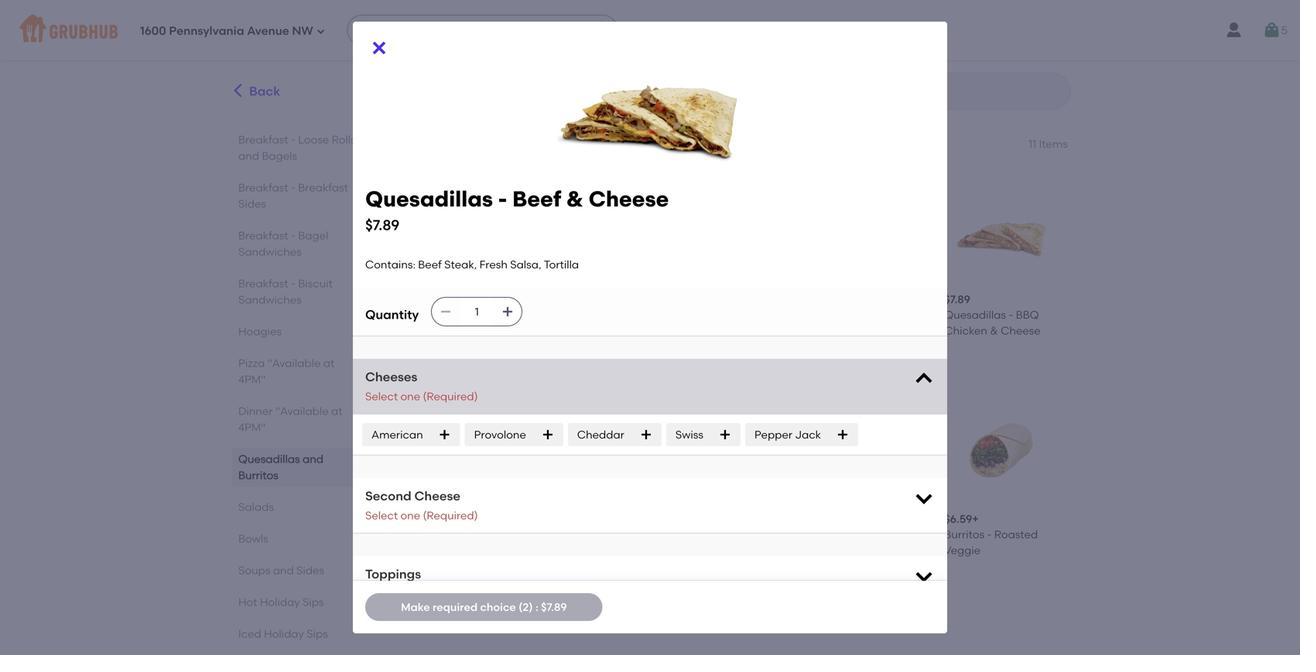 Task type: vqa. For each thing, say whether or not it's contained in the screenshot.
rightmost Your account
no



Task type: locate. For each thing, give the bounding box(es) containing it.
svg image
[[370, 39, 389, 57], [440, 306, 452, 318], [502, 306, 514, 318], [439, 429, 451, 441], [542, 429, 554, 441], [640, 429, 652, 441], [913, 566, 935, 587]]

1 vertical spatial (required)
[[423, 509, 478, 522]]

breakfast down breakfast - breakfast sides
[[238, 229, 288, 242]]

4pm"
[[238, 373, 266, 386], [238, 421, 266, 434]]

breakfast - breakfast sides
[[238, 181, 348, 211]]

- inside quesadillas - beef & cheese $7.89
[[498, 186, 507, 212]]

1 vertical spatial quesadillas and burritos
[[238, 453, 323, 482]]

breakfast down bagels
[[238, 181, 288, 194]]

0 vertical spatial holiday
[[260, 596, 300, 609]]

4pm" inside the pizza "available at 4pm"
[[238, 373, 266, 386]]

0 vertical spatial sips
[[303, 596, 324, 609]]

1 vertical spatial sides
[[296, 564, 324, 577]]

- for breakfast - breakfast sides
[[291, 181, 296, 194]]

sandwiches for biscuit
[[238, 293, 302, 306]]

"available down hoagies tab
[[267, 357, 321, 370]]

sips
[[303, 596, 324, 609], [307, 628, 328, 641]]

1 one from the top
[[400, 390, 420, 403]]

bowls
[[238, 532, 268, 546]]

- for burritos - beef
[[722, 528, 726, 541]]

burritos inside burritos - chicken button
[[812, 528, 852, 541]]

(required) inside cheeses select one (required)
[[423, 390, 478, 403]]

sips inside tab
[[307, 628, 328, 641]]

$7.89 inside $7.89 quesadillas - beef & cheese
[[413, 293, 439, 306]]

0 vertical spatial sides
[[238, 197, 266, 211]]

"available for pizza
[[267, 357, 321, 370]]

$7.89 inside $7.89 quesadillas - pierogi quesadilla
[[413, 513, 439, 526]]

2 (required) from the top
[[423, 509, 478, 522]]

quesadillas and burritos up the salads 'tab'
[[238, 453, 323, 482]]

0 vertical spatial 4pm"
[[238, 373, 266, 386]]

burritos - beef image
[[679, 388, 793, 503]]

hot holiday sips tab
[[238, 594, 358, 611]]

soups and sides tab
[[238, 563, 358, 579]]

chicken for burritos - chicken
[[862, 528, 905, 541]]

(required)
[[423, 390, 478, 403], [423, 509, 478, 522]]

at down pizza "available at 4pm" tab
[[331, 405, 342, 418]]

sandwiches
[[238, 245, 302, 259], [238, 293, 302, 306]]

holiday for iced
[[264, 628, 304, 641]]

2 one from the top
[[400, 509, 420, 522]]

1600 pennsylvania avenue nw
[[140, 24, 313, 38]]

holiday down soups and sides
[[260, 596, 300, 609]]

select down cheeses
[[365, 390, 398, 403]]

sips for hot holiday sips
[[303, 596, 324, 609]]

svg image
[[1263, 21, 1281, 39], [316, 27, 326, 36], [913, 369, 935, 390], [719, 429, 731, 441], [837, 429, 849, 441], [913, 488, 935, 509]]

burritos - chicken button
[[806, 382, 932, 580]]

0 vertical spatial (required)
[[423, 390, 478, 403]]

- inside quesadillas - chicken & cheese
[[610, 309, 615, 322]]

fresh
[[480, 258, 508, 271]]

sips down hot holiday sips tab
[[307, 628, 328, 641]]

burritos - beef
[[679, 528, 752, 541]]

1 vertical spatial holiday
[[264, 628, 304, 641]]

- for breakfast - biscuit sandwiches
[[291, 277, 296, 290]]

quesadillas inside $7.89 quesadillas - bbq chicken & cheese
[[945, 309, 1006, 322]]

and left bagels
[[238, 149, 259, 163]]

sandwiches inside breakfast - biscuit sandwiches
[[238, 293, 302, 306]]

quesadillas - chicken & cheese
[[546, 309, 642, 337]]

chicken inside quesadillas - buffalo chicken & cheese
[[812, 324, 855, 337]]

0 vertical spatial one
[[400, 390, 420, 403]]

sandwiches up hoagies
[[238, 293, 302, 306]]

1 sandwiches from the top
[[238, 245, 302, 259]]

burritos - beef button
[[673, 382, 799, 580]]

iced holiday sips tab
[[238, 626, 358, 642]]

0 horizontal spatial sides
[[238, 197, 266, 211]]

breakfast inside breakfast - bagel sandwiches
[[238, 229, 288, 242]]

& inside $7.89 quesadillas - bbq chicken & cheese
[[990, 324, 998, 337]]

quesadillas and burritos
[[413, 132, 614, 152], [238, 453, 323, 482]]

contains:
[[365, 258, 416, 271]]

- inside button
[[722, 528, 726, 541]]

&
[[566, 186, 583, 212], [511, 309, 519, 322], [592, 324, 600, 337], [857, 324, 865, 337], [990, 324, 998, 337]]

quesadillas inside $7.89 quesadillas - beef & cheese
[[413, 309, 475, 322]]

sides up breakfast - bagel sandwiches
[[238, 197, 266, 211]]

and right soups
[[273, 564, 294, 577]]

tortilla
[[544, 258, 579, 271]]

beef inside quesadillas - beef & cheese $7.89
[[512, 186, 561, 212]]

salads tab
[[238, 499, 358, 515]]

soups
[[238, 564, 270, 577]]

cheese
[[589, 186, 669, 212], [413, 324, 453, 337], [602, 324, 642, 337], [868, 324, 908, 337], [1001, 324, 1041, 337], [414, 489, 461, 504]]

at inside the dinner "available at 4pm"
[[331, 405, 342, 418]]

(required) up the quesadilla
[[423, 509, 478, 522]]

second
[[365, 489, 411, 504]]

chicken inside $7.89 quesadillas - bbq chicken & cheese
[[945, 324, 988, 337]]

1 vertical spatial sips
[[307, 628, 328, 641]]

quesadillas and burritos inside "tab"
[[238, 453, 323, 482]]

and down dinner "available at 4pm" tab
[[303, 453, 323, 466]]

"available inside the dinner "available at 4pm"
[[275, 405, 329, 418]]

4pm" inside the dinner "available at 4pm"
[[238, 421, 266, 434]]

0 vertical spatial sandwiches
[[238, 245, 302, 259]]

0 vertical spatial select
[[365, 390, 398, 403]]

(required) up provolone
[[423, 390, 478, 403]]

items
[[1039, 137, 1068, 151]]

sips up 'iced holiday sips' tab
[[303, 596, 324, 609]]

$7.89 inside quesadillas - beef & cheese $7.89
[[365, 217, 400, 234]]

and inside breakfast - loose rolls and bagels
[[238, 149, 259, 163]]

chicken for quesadillas - chicken bacon ranch
[[546, 544, 589, 557]]

$7.89
[[365, 217, 400, 234], [413, 293, 439, 306], [945, 293, 970, 306], [413, 513, 439, 526], [541, 601, 567, 614]]

2 sandwiches from the top
[[238, 293, 302, 306]]

at inside the pizza "available at 4pm"
[[323, 357, 335, 370]]

1600
[[140, 24, 166, 38]]

quesadillas - beef & cheese image
[[413, 169, 528, 283]]

bacon
[[592, 544, 626, 557]]

select down second
[[365, 509, 398, 522]]

breakfast - loose rolls and bagels
[[238, 133, 356, 163]]

- inside breakfast - bagel sandwiches
[[291, 229, 296, 242]]

quesadillas and burritos tab
[[238, 451, 358, 484]]

4pm" for pizza "available at 4pm"
[[238, 373, 266, 386]]

and
[[514, 132, 546, 152], [238, 149, 259, 163], [303, 453, 323, 466], [273, 564, 294, 577]]

- inside breakfast - loose rolls and bagels
[[291, 133, 296, 146]]

"available inside the pizza "available at 4pm"
[[267, 357, 321, 370]]

biscuit
[[298, 277, 333, 290]]

1 vertical spatial one
[[400, 509, 420, 522]]

chicken inside quesadillas - chicken & cheese
[[546, 324, 589, 337]]

hoagies
[[238, 325, 282, 338]]

0 vertical spatial quesadillas and burritos
[[413, 132, 614, 152]]

bbq
[[1016, 309, 1039, 322]]

- inside quesadillas - chicken bacon ranch
[[610, 528, 615, 541]]

holiday inside tab
[[264, 628, 304, 641]]

sandwiches inside breakfast - bagel sandwiches
[[238, 245, 302, 259]]

0 horizontal spatial quesadillas and burritos
[[238, 453, 323, 482]]

sips inside tab
[[303, 596, 324, 609]]

$7.89 quesadillas - beef & cheese
[[413, 293, 519, 337]]

breakfast up bagels
[[238, 133, 288, 146]]

5 button
[[1263, 16, 1288, 44]]

breakfast down breakfast - bagel sandwiches
[[238, 277, 288, 290]]

sandwiches up breakfast - biscuit sandwiches at the top left of the page
[[238, 245, 302, 259]]

1 (required) from the top
[[423, 390, 478, 403]]

burritos - chicken image
[[812, 388, 926, 503]]

iced holiday sips
[[238, 628, 328, 641]]

1 horizontal spatial quesadillas and burritos
[[413, 132, 614, 152]]

holiday for hot
[[260, 596, 300, 609]]

caret left icon image
[[230, 83, 246, 99]]

- for quesadillas - beef & cheese $7.89
[[498, 186, 507, 212]]

1 vertical spatial sandwiches
[[238, 293, 302, 306]]

(2)
[[519, 601, 533, 614]]

cheese inside 'second cheese select one (required)'
[[414, 489, 461, 504]]

4pm" for dinner "available at 4pm"
[[238, 421, 266, 434]]

sides up hot holiday sips tab
[[296, 564, 324, 577]]

svg image inside 5 button
[[1263, 21, 1281, 39]]

- for quesadillas - chicken & cheese
[[610, 309, 615, 322]]

cheeses select one (required)
[[365, 370, 478, 403]]

quesadillas inside quesadillas - buffalo chicken & cheese
[[812, 309, 873, 322]]

(required) inside 'second cheese select one (required)'
[[423, 509, 478, 522]]

- inside quesadillas - buffalo chicken & cheese
[[876, 309, 881, 322]]

sips for iced holiday sips
[[307, 628, 328, 641]]

one
[[400, 390, 420, 403], [400, 509, 420, 522]]

1 horizontal spatial sides
[[296, 564, 324, 577]]

$7.89 inside $7.89 quesadillas - bbq chicken & cheese
[[945, 293, 970, 306]]

pizza "available at 4pm"
[[238, 357, 335, 386]]

beef inside $7.89 quesadillas - beef & cheese
[[485, 309, 508, 322]]

0 vertical spatial "available
[[267, 357, 321, 370]]

burritos
[[550, 132, 614, 152], [238, 469, 278, 482], [679, 528, 719, 541], [812, 528, 852, 541], [945, 528, 985, 541]]

chicken
[[546, 324, 589, 337], [812, 324, 855, 337], [945, 324, 988, 337], [862, 528, 905, 541], [546, 544, 589, 557]]

swiss
[[676, 428, 704, 441]]

breakfast
[[238, 133, 288, 146], [238, 181, 288, 194], [298, 181, 348, 194], [238, 229, 288, 242], [238, 277, 288, 290]]

ranch
[[546, 560, 580, 573]]

chicken inside quesadillas - chicken bacon ranch
[[546, 544, 589, 557]]

1 vertical spatial at
[[331, 405, 342, 418]]

quesadilla
[[413, 544, 470, 557]]

breakfast inside breakfast - loose rolls and bagels
[[238, 133, 288, 146]]

1 vertical spatial "available
[[275, 405, 329, 418]]

pepper jack
[[755, 428, 821, 441]]

$7.89 for $7.89 quesadillas - bbq chicken & cheese
[[945, 293, 970, 306]]

1 vertical spatial 4pm"
[[238, 421, 266, 434]]

burritos - roasted veggie image
[[945, 388, 1059, 503]]

pizza
[[238, 357, 265, 370]]

5
[[1281, 23, 1288, 37]]

0 vertical spatial at
[[323, 357, 335, 370]]

sides inside soups and sides 'tab'
[[296, 564, 324, 577]]

hot
[[238, 596, 257, 609]]

1 select from the top
[[365, 390, 398, 403]]

quesadillas and burritos up quesadillas - beef & cheese $7.89
[[413, 132, 614, 152]]

quesadillas - buffalo chicken & cheese
[[812, 309, 920, 337]]

provolone
[[474, 428, 526, 441]]

2 4pm" from the top
[[238, 421, 266, 434]]

- inside breakfast - breakfast sides
[[291, 181, 296, 194]]

bagels
[[262, 149, 297, 163]]

one down second
[[400, 509, 420, 522]]

"available down pizza "available at 4pm" tab
[[275, 405, 329, 418]]

breakfast for breakfast - biscuit sandwiches
[[238, 277, 288, 290]]

at down hoagies tab
[[323, 357, 335, 370]]

one down cheeses
[[400, 390, 420, 403]]

$7.89 quesadillas - pierogi quesadilla
[[413, 513, 521, 557]]

burritos - rice & beans image
[[413, 624, 528, 656]]

4pm" down pizza
[[238, 373, 266, 386]]

cheese inside quesadillas - beef & cheese $7.89
[[589, 186, 669, 212]]

1 4pm" from the top
[[238, 373, 266, 386]]

2 select from the top
[[365, 509, 398, 522]]

at for pizza "available at 4pm"
[[323, 357, 335, 370]]

sides inside breakfast - breakfast sides
[[238, 197, 266, 211]]

breakfast for breakfast - loose rolls and bagels
[[238, 133, 288, 146]]

contains: beef steak, fresh salsa, tortilla
[[365, 258, 579, 271]]

one inside 'second cheese select one (required)'
[[400, 509, 420, 522]]

1 vertical spatial select
[[365, 509, 398, 522]]

- inside breakfast - biscuit sandwiches
[[291, 277, 296, 290]]

holiday inside tab
[[260, 596, 300, 609]]

4pm" down "dinner"
[[238, 421, 266, 434]]

holiday down 'hot holiday sips'
[[264, 628, 304, 641]]

breakfast - biscuit sandwiches
[[238, 277, 333, 306]]

quesadillas
[[413, 132, 510, 152], [365, 186, 493, 212], [413, 309, 475, 322], [546, 309, 608, 322], [812, 309, 873, 322], [945, 309, 1006, 322], [238, 453, 300, 466], [413, 528, 475, 541], [546, 528, 608, 541]]

-
[[291, 133, 296, 146], [291, 181, 296, 194], [498, 186, 507, 212], [291, 229, 296, 242], [291, 277, 296, 290], [478, 309, 482, 322], [610, 309, 615, 322], [876, 309, 881, 322], [1009, 309, 1013, 322], [478, 528, 482, 541], [610, 528, 615, 541], [722, 528, 726, 541], [854, 528, 859, 541], [987, 528, 992, 541]]

"available
[[267, 357, 321, 370], [275, 405, 329, 418]]

- inside $7.89 quesadillas - beef & cheese
[[478, 309, 482, 322]]

breakfast - biscuit sandwiches tab
[[238, 276, 358, 308]]

breakfast inside breakfast - biscuit sandwiches
[[238, 277, 288, 290]]

holiday
[[260, 596, 300, 609], [264, 628, 304, 641]]

quesadillas - pierogi quesadilla image
[[413, 388, 528, 503]]

jack
[[795, 428, 821, 441]]

soups and sides
[[238, 564, 324, 577]]

second cheese select one (required)
[[365, 489, 478, 522]]

beef
[[512, 186, 561, 212], [418, 258, 442, 271], [485, 309, 508, 322], [729, 528, 752, 541]]

rolls
[[332, 133, 356, 146]]

- inside $7.89 quesadillas - pierogi quesadilla
[[478, 528, 482, 541]]

select
[[365, 390, 398, 403], [365, 509, 398, 522]]

Input item quantity number field
[[460, 298, 494, 326]]



Task type: describe. For each thing, give the bounding box(es) containing it.
required
[[433, 601, 478, 614]]

$6.59 + burritos - roasted veggie
[[945, 513, 1038, 557]]

breakfast - bagel sandwiches tab
[[238, 228, 358, 260]]

salads
[[238, 501, 274, 514]]

hoagies tab
[[238, 324, 358, 340]]

cheddar
[[577, 428, 624, 441]]

steak,
[[444, 258, 477, 271]]

11 items
[[1029, 137, 1068, 151]]

select inside cheeses select one (required)
[[365, 390, 398, 403]]

cheeses
[[365, 370, 417, 385]]

quesadillas inside quesadillas - chicken & cheese
[[546, 309, 608, 322]]

loose
[[298, 133, 329, 146]]

sandwiches for bagel
[[238, 245, 302, 259]]

quesadillas - chicken bacon ranch button
[[540, 382, 667, 580]]

at for dinner "available at 4pm"
[[331, 405, 342, 418]]

dinner
[[238, 405, 273, 418]]

- for quesadillas - buffalo chicken & cheese
[[876, 309, 881, 322]]

breakfast for breakfast - breakfast sides
[[238, 181, 288, 194]]

veggie
[[945, 544, 981, 557]]

$6.59
[[945, 513, 972, 526]]

pepper
[[755, 428, 793, 441]]

dinner "available at 4pm"
[[238, 405, 342, 434]]

breakfast for breakfast - bagel sandwiches
[[238, 229, 288, 242]]

select inside 'second cheese select one (required)'
[[365, 509, 398, 522]]

bagel
[[298, 229, 328, 242]]

quesadillas - buffalo chicken & cheese button
[[806, 163, 932, 345]]

main navigation navigation
[[0, 0, 1300, 60]]

breakfast - loose rolls and bagels tab
[[238, 132, 358, 164]]

back button
[[229, 73, 281, 110]]

- for burritos - chicken
[[854, 528, 859, 541]]

chicken for quesadillas - chicken & cheese
[[546, 324, 589, 337]]

burritos inside burritos - beef button
[[679, 528, 719, 541]]

$7.89 quesadillas - bbq chicken & cheese
[[945, 293, 1041, 337]]

pizza "available at 4pm" tab
[[238, 355, 358, 388]]

- inside the $6.59 + burritos - roasted veggie
[[987, 528, 992, 541]]

cheese inside $7.89 quesadillas - beef & cheese
[[413, 324, 453, 337]]

- for quesadillas - chicken bacon ranch
[[610, 528, 615, 541]]

quesadillas - bbq chicken & cheese image
[[945, 169, 1059, 283]]

pierogi
[[485, 528, 521, 541]]

roasted
[[994, 528, 1038, 541]]

& inside $7.89 quesadillas - beef & cheese
[[511, 309, 519, 322]]

cheese inside quesadillas - buffalo chicken & cheese
[[868, 324, 908, 337]]

quesadillas - chicken & cheese image
[[546, 169, 660, 283]]

american
[[371, 428, 423, 441]]

make
[[401, 601, 430, 614]]

quesadillas - beef & cheese $7.89
[[365, 186, 669, 234]]

salsa,
[[510, 258, 541, 271]]

quesadillas inside $7.89 quesadillas - pierogi quesadilla
[[413, 528, 475, 541]]

burritos inside quesadillas and burritos "tab"
[[238, 469, 278, 482]]

- inside $7.89 quesadillas - bbq chicken & cheese
[[1009, 309, 1013, 322]]

dinner "available at 4pm" tab
[[238, 403, 358, 436]]

quesadillas - chicken bacon ranch image
[[546, 388, 660, 503]]

burritos inside the $6.59 + burritos - roasted veggie
[[945, 528, 985, 541]]

quesadillas inside quesadillas - chicken bacon ranch
[[546, 528, 608, 541]]

breakfast - bagel sandwiches
[[238, 229, 328, 259]]

make required choice (2) : $7.89
[[401, 601, 567, 614]]

pennsylvania
[[169, 24, 244, 38]]

hot holiday sips
[[238, 596, 324, 609]]

and inside quesadillas and burritos
[[303, 453, 323, 466]]

quesadillas inside "tab"
[[238, 453, 300, 466]]

& inside quesadillas - beef & cheese $7.89
[[566, 186, 583, 212]]

iced
[[238, 628, 261, 641]]

beef inside button
[[729, 528, 752, 541]]

& inside quesadillas - chicken & cheese
[[592, 324, 600, 337]]

- for breakfast - loose rolls and bagels
[[291, 133, 296, 146]]

quesadillas - chicken bacon ranch
[[546, 528, 626, 573]]

and inside soups and sides 'tab'
[[273, 564, 294, 577]]

burritos - chicken
[[812, 528, 905, 541]]

quesadillas inside quesadillas - beef & cheese $7.89
[[365, 186, 493, 212]]

quesadillas - chicken & cheese button
[[540, 163, 667, 345]]

$7.89 for $7.89 quesadillas - pierogi quesadilla
[[413, 513, 439, 526]]

cheese inside quesadillas - chicken & cheese
[[602, 324, 642, 337]]

nw
[[292, 24, 313, 38]]

"available for dinner
[[275, 405, 329, 418]]

buffalo
[[883, 309, 920, 322]]

& inside quesadillas - buffalo chicken & cheese
[[857, 324, 865, 337]]

bowls tab
[[238, 531, 358, 547]]

one inside cheeses select one (required)
[[400, 390, 420, 403]]

and up quesadillas - beef & cheese $7.89
[[514, 132, 546, 152]]

11
[[1029, 137, 1037, 151]]

breakfast down "breakfast - loose rolls and bagels" tab
[[298, 181, 348, 194]]

:
[[536, 601, 538, 614]]

breakfast - breakfast sides tab
[[238, 180, 358, 212]]

cheese inside $7.89 quesadillas - bbq chicken & cheese
[[1001, 324, 1041, 337]]

- for breakfast - bagel sandwiches
[[291, 229, 296, 242]]

back
[[249, 84, 280, 99]]

avenue
[[247, 24, 289, 38]]

quantity
[[365, 307, 419, 322]]

+
[[972, 513, 979, 526]]

toppings
[[365, 567, 421, 582]]

choice
[[480, 601, 516, 614]]

$7.89 for $7.89 quesadillas - beef & cheese
[[413, 293, 439, 306]]



